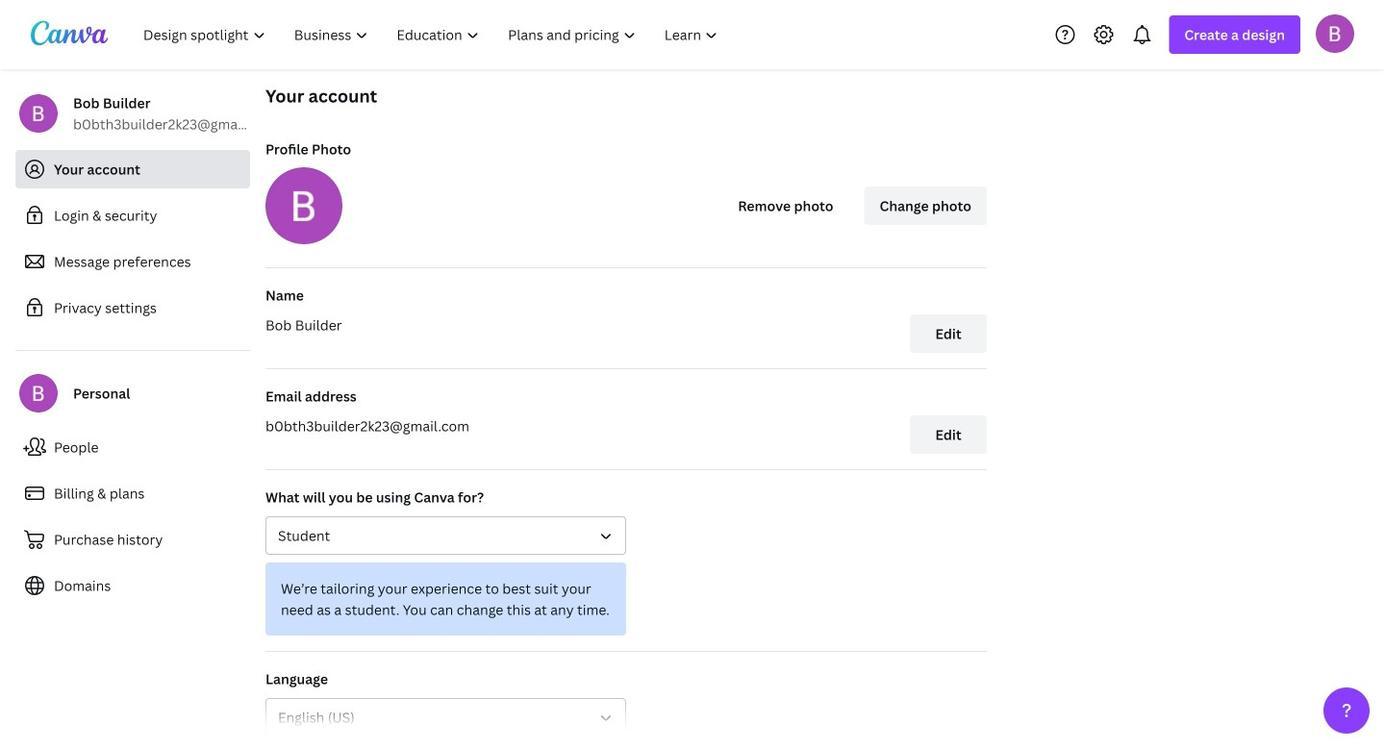 Task type: vqa. For each thing, say whether or not it's contained in the screenshot.
button
yes



Task type: describe. For each thing, give the bounding box(es) containing it.
Language: English (US) button
[[266, 698, 626, 737]]



Task type: locate. For each thing, give the bounding box(es) containing it.
bob builder image
[[1316, 14, 1355, 53]]

top level navigation element
[[131, 15, 734, 54]]

None button
[[266, 517, 626, 555]]



